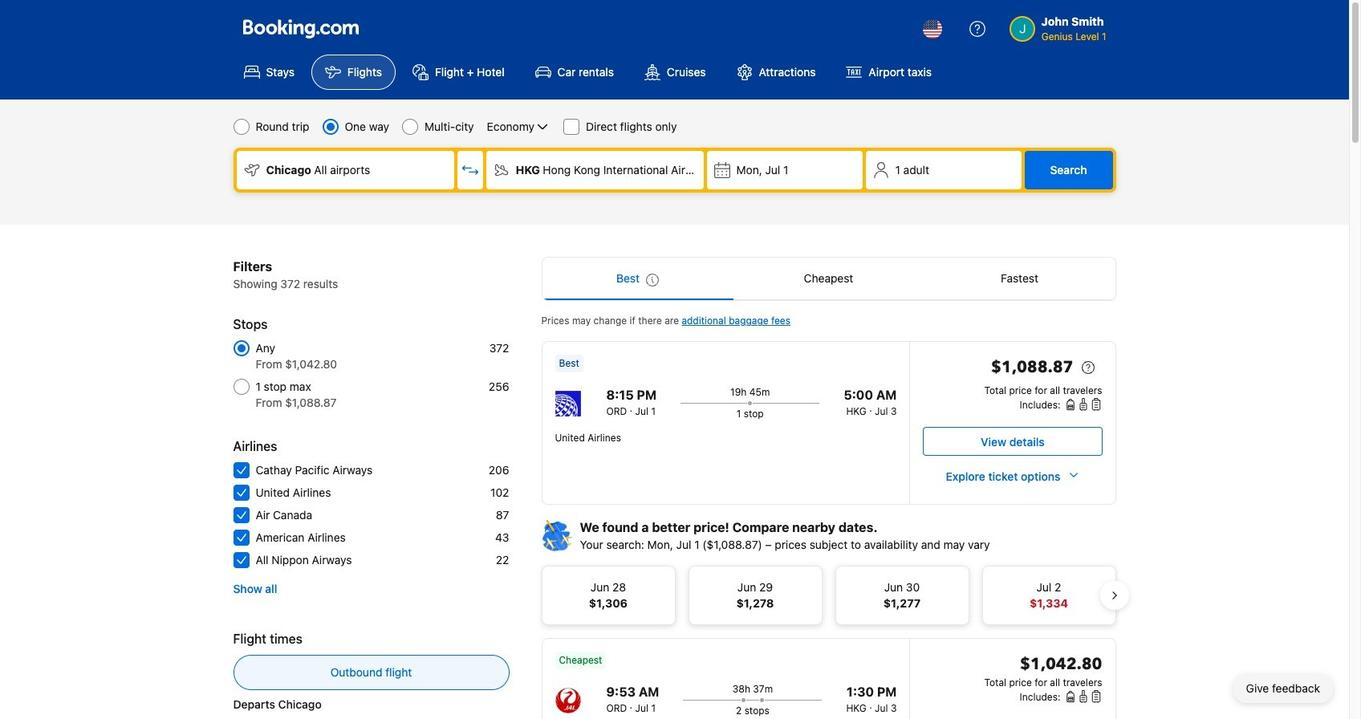 Task type: locate. For each thing, give the bounding box(es) containing it.
tab list
[[542, 258, 1116, 301]]

your account menu john smith genius level 1 element
[[1010, 14, 1107, 44]]

flights homepage image
[[243, 19, 358, 39]]

best image
[[646, 274, 659, 287], [646, 274, 659, 287]]

alternative dates with prices region
[[529, 560, 1129, 632]]



Task type: describe. For each thing, give the bounding box(es) containing it.
$1,088.87 region
[[924, 355, 1103, 384]]



Task type: vqa. For each thing, say whether or not it's contained in the screenshot.
ABQ for 7:00 AM
no



